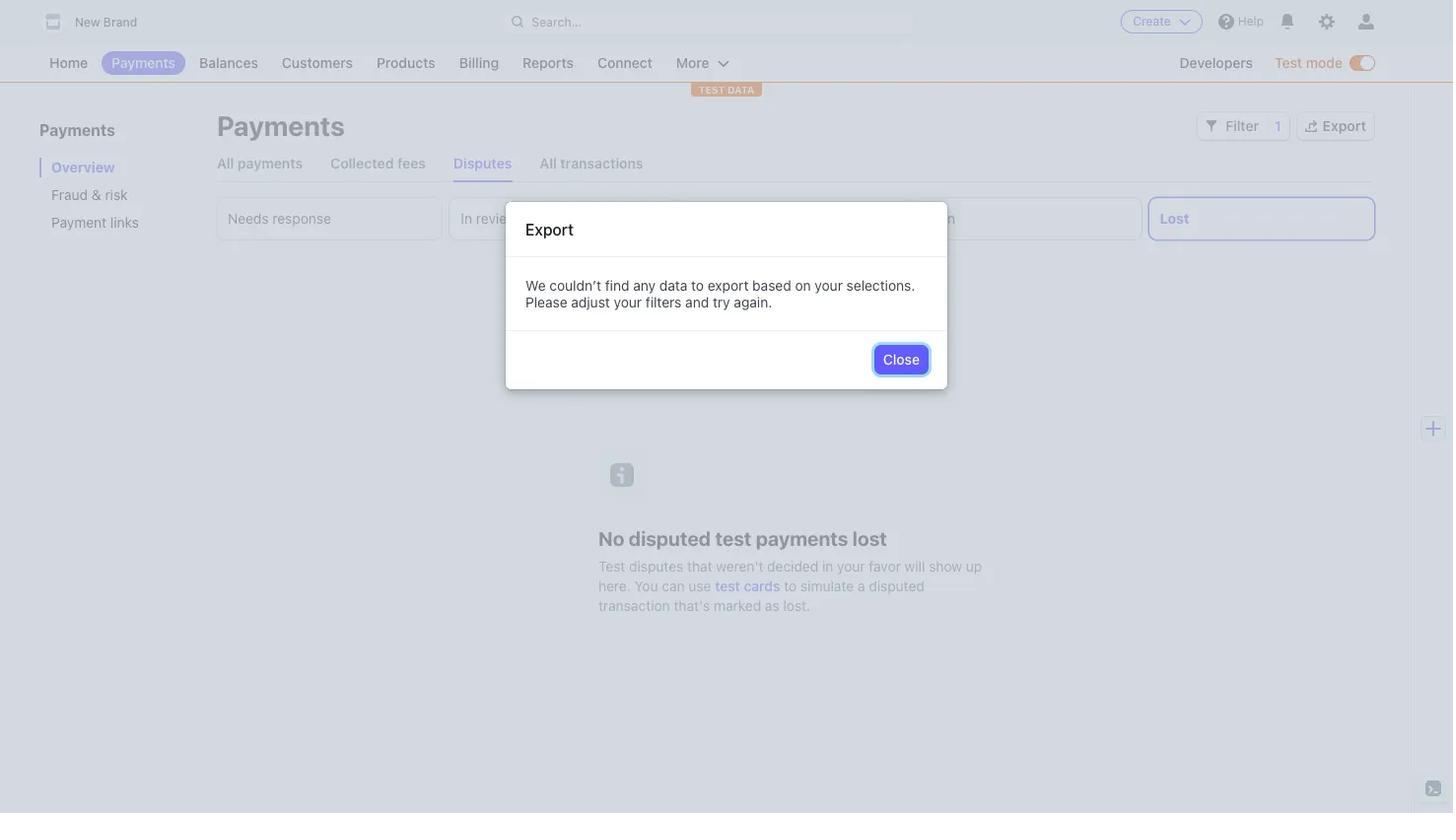 Task type: vqa. For each thing, say whether or not it's contained in the screenshot.
TABLES
no



Task type: describe. For each thing, give the bounding box(es) containing it.
test data
[[699, 84, 755, 96]]

no
[[599, 527, 625, 550]]

links
[[110, 214, 139, 231]]

balances
[[199, 54, 258, 71]]

a
[[858, 577, 865, 594]]

payment links
[[51, 214, 139, 231]]

fees
[[397, 155, 426, 172]]

new
[[75, 15, 100, 30]]

filters
[[646, 294, 682, 311]]

on
[[795, 277, 811, 294]]

export inside export button
[[1323, 117, 1367, 134]]

selections.
[[847, 277, 915, 294]]

to inside to simulate a disputed transaction that's marked as lost.
[[784, 577, 797, 594]]

adjust
[[571, 294, 610, 311]]

will
[[905, 558, 925, 574]]

here.
[[599, 577, 631, 594]]

reports
[[523, 54, 574, 71]]

needs
[[228, 210, 269, 227]]

data
[[728, 84, 755, 96]]

again.
[[734, 294, 772, 311]]

weren't
[[716, 558, 764, 574]]

fraud
[[51, 186, 88, 203]]

billing link
[[449, 51, 509, 75]]

mode
[[1306, 54, 1343, 71]]

test cards
[[715, 577, 780, 594]]

find
[[605, 277, 630, 294]]

all payments link
[[217, 146, 303, 181]]

needs response button
[[217, 198, 442, 240]]

payments up overview
[[39, 121, 115, 139]]

we couldn't find any data to export based on your selections. please adjust your filters and try again.
[[526, 277, 915, 311]]

reports link
[[513, 51, 584, 75]]

home link
[[39, 51, 98, 75]]

disputes
[[629, 558, 684, 574]]

developers
[[1180, 54, 1253, 71]]

lost.
[[783, 597, 811, 614]]

overview
[[51, 159, 115, 176]]

test for test disputes that weren't decided in your favor will show up here. you can use
[[599, 558, 625, 574]]

export
[[708, 277, 749, 294]]

balances link
[[189, 51, 268, 75]]

you
[[635, 577, 658, 594]]

any
[[633, 277, 656, 294]]

transactions
[[560, 155, 643, 172]]

search…
[[532, 14, 582, 29]]

simulate
[[801, 577, 854, 594]]

brand
[[103, 15, 137, 30]]

data
[[660, 277, 688, 294]]

disputed inside to simulate a disputed transaction that's marked as lost.
[[869, 577, 925, 594]]

customers
[[282, 54, 353, 71]]

1
[[1275, 117, 1282, 134]]

show
[[929, 558, 963, 574]]

tab list containing needs response
[[217, 198, 1375, 240]]

1 test from the top
[[715, 527, 752, 550]]

to inside we couldn't find any data to export based on your selections. please adjust your filters and try again.
[[691, 277, 704, 294]]

all for all payments
[[217, 155, 234, 172]]

test
[[699, 84, 725, 96]]

collected fees
[[331, 155, 426, 172]]

all payments
[[217, 155, 303, 172]]

overview link
[[39, 158, 197, 178]]

that
[[687, 558, 713, 574]]

developers link
[[1170, 51, 1263, 75]]

tab list containing all payments
[[217, 146, 1375, 182]]

new brand
[[75, 15, 137, 30]]

test disputes that weren't decided in your favor will show up here. you can use
[[599, 558, 982, 594]]

couldn't
[[550, 277, 602, 294]]

test cards link
[[715, 576, 780, 596]]

in review
[[461, 210, 518, 227]]

billing
[[459, 54, 499, 71]]

can
[[662, 577, 685, 594]]

create button
[[1121, 10, 1203, 34]]

we
[[526, 277, 546, 294]]

response
[[273, 210, 331, 227]]

risk
[[105, 186, 128, 203]]

payments down the brand
[[112, 54, 176, 71]]

payments inside tab list
[[238, 155, 303, 172]]

close
[[883, 351, 920, 368]]

home
[[49, 54, 88, 71]]



Task type: locate. For each thing, give the bounding box(es) containing it.
customers link
[[272, 51, 363, 75]]

your right on
[[815, 277, 843, 294]]

1 vertical spatial payments
[[756, 527, 848, 550]]

disputed up disputes
[[629, 527, 711, 550]]

0 vertical spatial disputed
[[629, 527, 711, 550]]

your up a
[[837, 558, 865, 574]]

1 tab list from the top
[[217, 146, 1375, 182]]

1 horizontal spatial to
[[784, 577, 797, 594]]

1 vertical spatial export
[[526, 221, 574, 239]]

1 horizontal spatial disputed
[[869, 577, 925, 594]]

1 vertical spatial to
[[784, 577, 797, 594]]

0 vertical spatial export
[[1323, 117, 1367, 134]]

more button
[[666, 51, 739, 75]]

1 vertical spatial test
[[715, 577, 740, 594]]

new brand button
[[39, 8, 157, 36]]

payments
[[238, 155, 303, 172], [756, 527, 848, 550]]

0 vertical spatial payments
[[238, 155, 303, 172]]

2 test from the top
[[715, 577, 740, 594]]

all transactions link
[[540, 146, 643, 181]]

&
[[92, 186, 101, 203]]

export right review
[[526, 221, 574, 239]]

transaction
[[599, 597, 670, 614]]

collected
[[331, 155, 394, 172]]

0 vertical spatial tab list
[[217, 146, 1375, 182]]

decided
[[767, 558, 819, 574]]

products link
[[367, 51, 445, 75]]

0 vertical spatial test
[[715, 527, 752, 550]]

more
[[676, 54, 710, 71]]

to down the decided on the right bottom of the page
[[784, 577, 797, 594]]

payments up "all payments"
[[217, 109, 345, 142]]

1 all from the left
[[217, 155, 234, 172]]

1 vertical spatial tab list
[[217, 198, 1375, 240]]

test up marked
[[715, 577, 740, 594]]

won
[[927, 210, 956, 227]]

in review button
[[450, 198, 675, 240]]

0 horizontal spatial export
[[526, 221, 574, 239]]

needs response
[[228, 210, 331, 227]]

try
[[713, 294, 730, 311]]

create
[[1133, 14, 1171, 29]]

disputed down the favor
[[869, 577, 925, 594]]

and
[[685, 294, 709, 311]]

marked
[[714, 597, 761, 614]]

test mode
[[1275, 54, 1343, 71]]

all left transactions
[[540, 155, 557, 172]]

payments link
[[102, 51, 185, 75]]

cards
[[744, 577, 780, 594]]

all for all transactions
[[540, 155, 557, 172]]

review
[[476, 210, 518, 227]]

all up needs
[[217, 155, 234, 172]]

disputes
[[454, 155, 512, 172]]

0 horizontal spatial payments
[[238, 155, 303, 172]]

your inside test disputes that weren't decided in your favor will show up here. you can use
[[837, 558, 865, 574]]

test up weren't
[[715, 527, 752, 550]]

filter
[[1226, 117, 1259, 134]]

no disputed test payments lost
[[599, 527, 887, 550]]

as
[[765, 597, 780, 614]]

Search… search field
[[500, 9, 914, 34]]

tab list
[[217, 146, 1375, 182], [217, 198, 1375, 240]]

2 all from the left
[[540, 155, 557, 172]]

please
[[526, 294, 568, 311]]

in
[[822, 558, 834, 574]]

lost
[[1160, 210, 1190, 227]]

0 horizontal spatial test
[[599, 558, 625, 574]]

your
[[815, 277, 843, 294], [614, 294, 642, 311], [837, 558, 865, 574]]

test for test mode
[[1275, 54, 1303, 71]]

test
[[1275, 54, 1303, 71], [599, 558, 625, 574]]

all
[[217, 155, 234, 172], [540, 155, 557, 172]]

your left filters
[[614, 294, 642, 311]]

1 vertical spatial disputed
[[869, 577, 925, 594]]

disputed
[[629, 527, 711, 550], [869, 577, 925, 594]]

0 horizontal spatial disputed
[[629, 527, 711, 550]]

close button
[[875, 346, 928, 374]]

test
[[715, 527, 752, 550], [715, 577, 740, 594]]

test left mode at the top right of the page
[[1275, 54, 1303, 71]]

0 horizontal spatial to
[[691, 277, 704, 294]]

2 tab list from the top
[[217, 198, 1375, 240]]

based
[[753, 277, 792, 294]]

1 horizontal spatial all
[[540, 155, 557, 172]]

use
[[689, 577, 711, 594]]

up
[[966, 558, 982, 574]]

connect link
[[588, 51, 663, 75]]

1 horizontal spatial export
[[1323, 117, 1367, 134]]

in
[[461, 210, 472, 227]]

0 vertical spatial test
[[1275, 54, 1303, 71]]

1 vertical spatial test
[[599, 558, 625, 574]]

collected fees link
[[331, 146, 426, 181]]

connect
[[598, 54, 653, 71]]

payments up the decided on the right bottom of the page
[[756, 527, 848, 550]]

lost button
[[1149, 198, 1375, 240]]

tab list up on
[[217, 198, 1375, 240]]

test inside test disputes that weren't decided in your favor will show up here. you can use
[[599, 558, 625, 574]]

payment links link
[[39, 213, 197, 233]]

products
[[377, 54, 436, 71]]

1 horizontal spatial payments
[[756, 527, 848, 550]]

tab list down data
[[217, 146, 1375, 182]]

1 horizontal spatial test
[[1275, 54, 1303, 71]]

to right "data"
[[691, 277, 704, 294]]

test up here.
[[599, 558, 625, 574]]

that's
[[674, 597, 710, 614]]

svg image
[[1206, 120, 1218, 132]]

0 vertical spatial to
[[691, 277, 704, 294]]

payments up needs response
[[238, 155, 303, 172]]

0 horizontal spatial all
[[217, 155, 234, 172]]

export down mode at the top right of the page
[[1323, 117, 1367, 134]]

to simulate a disputed transaction that's marked as lost.
[[599, 577, 925, 614]]

lost
[[853, 527, 887, 550]]

favor
[[869, 558, 901, 574]]

export button
[[1297, 112, 1375, 140]]

fraud & risk
[[51, 186, 128, 203]]

export
[[1323, 117, 1367, 134], [526, 221, 574, 239]]

won button
[[916, 198, 1142, 240]]



